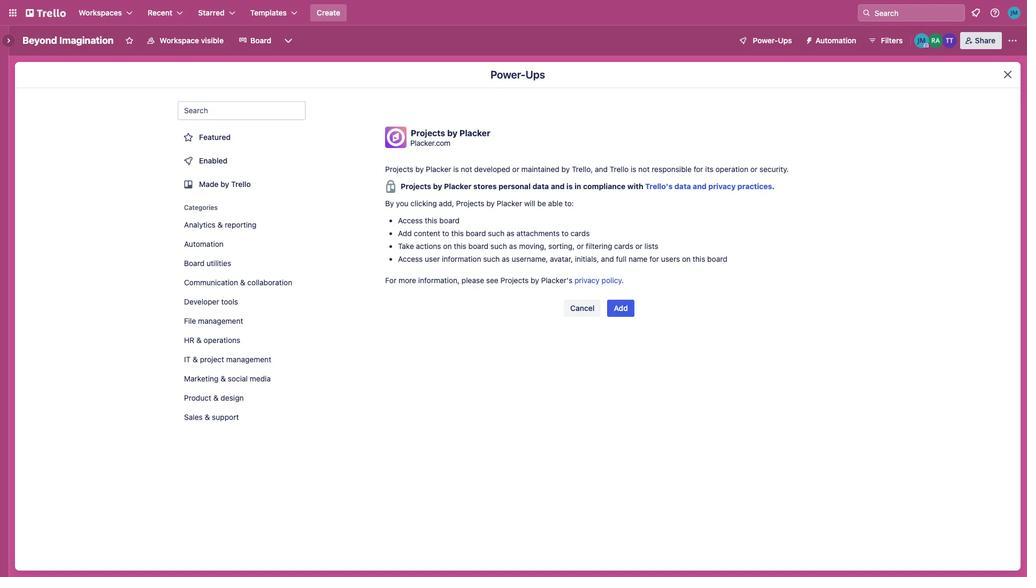 Task type: vqa. For each thing, say whether or not it's contained in the screenshot.
+ 1
no



Task type: locate. For each thing, give the bounding box(es) containing it.
board inside board link
[[250, 36, 271, 45]]

filters button
[[865, 32, 906, 49]]

0 vertical spatial as
[[507, 229, 515, 238]]

power-ups
[[753, 36, 792, 45], [491, 68, 545, 81]]

board link
[[232, 32, 278, 49]]

placker down placker.com
[[426, 165, 451, 174]]

more
[[399, 276, 416, 285]]

0 vertical spatial cards
[[571, 229, 590, 238]]

starred
[[198, 8, 225, 17]]

1 horizontal spatial is
[[567, 182, 573, 191]]

& inside hr & operations link
[[196, 336, 202, 345]]

product & design link
[[178, 390, 306, 407]]

or
[[512, 165, 520, 174], [751, 165, 758, 174], [577, 242, 584, 251], [636, 242, 643, 251]]

& left the social
[[221, 375, 226, 384]]

trello down enabled link
[[231, 180, 251, 189]]

& for product
[[213, 394, 219, 403]]

0 vertical spatial board
[[250, 36, 271, 45]]

for more information, please see projects by placker's privacy policy .
[[385, 276, 624, 285]]

cancel button
[[564, 300, 601, 317]]

access down you
[[398, 216, 423, 225]]

by
[[447, 128, 458, 138], [416, 165, 424, 174], [562, 165, 570, 174], [221, 180, 229, 189], [433, 182, 442, 191], [487, 199, 495, 208], [531, 276, 539, 285]]

product & design
[[184, 394, 244, 403]]

management down hr & operations link
[[226, 355, 271, 364]]

management
[[198, 317, 243, 326], [226, 355, 271, 364]]

1 horizontal spatial .
[[772, 182, 775, 191]]

create button
[[310, 4, 347, 21]]

projects down stores
[[456, 199, 485, 208]]

1 vertical spatial board
[[184, 259, 205, 268]]

& inside analytics & reporting "link"
[[218, 220, 223, 230]]

0 vertical spatial jeremy miller (jeremymiller198) image
[[1008, 6, 1021, 19]]

0 vertical spatial access
[[398, 216, 423, 225]]

2 vertical spatial as
[[502, 255, 510, 264]]

& right 'hr'
[[196, 336, 202, 345]]

0 vertical spatial add
[[398, 229, 412, 238]]

1 horizontal spatial on
[[682, 255, 691, 264]]

board inside board utilities link
[[184, 259, 205, 268]]

board utilities
[[184, 259, 231, 268]]

& for sales
[[205, 413, 210, 422]]

add
[[398, 229, 412, 238], [614, 304, 628, 313]]

workspace
[[160, 36, 199, 45]]

by inside "link"
[[221, 180, 229, 189]]

trello inside "link"
[[231, 180, 251, 189]]

for down lists
[[650, 255, 659, 264]]

1 vertical spatial trello
[[231, 180, 251, 189]]

0 vertical spatial privacy
[[709, 182, 736, 191]]

1 horizontal spatial cards
[[614, 242, 634, 251]]

jeremy miller (jeremymiller198) image
[[1008, 6, 1021, 19], [914, 33, 929, 48]]

0 vertical spatial power-ups
[[753, 36, 792, 45]]

access down take
[[398, 255, 423, 264]]

0 vertical spatial on
[[443, 242, 452, 251]]

compliance
[[583, 182, 626, 191]]

for
[[694, 165, 703, 174], [650, 255, 659, 264]]

data down maintained
[[533, 182, 549, 191]]

add up take
[[398, 229, 412, 238]]

data
[[533, 182, 549, 191], [675, 182, 691, 191]]

1 horizontal spatial for
[[694, 165, 703, 174]]

this member is an admin of this board. image
[[924, 43, 929, 48]]

& inside communication & collaboration link
[[240, 278, 245, 287]]

placker down the personal
[[497, 199, 522, 208]]

operation
[[716, 165, 749, 174]]

1 horizontal spatial jeremy miller (jeremymiller198) image
[[1008, 6, 1021, 19]]

0 horizontal spatial privacy
[[575, 276, 600, 285]]

2 access from the top
[[398, 255, 423, 264]]

1 vertical spatial automation
[[184, 240, 224, 249]]

open information menu image
[[990, 7, 1001, 18]]

name
[[629, 255, 648, 264]]

0 horizontal spatial .
[[622, 276, 624, 285]]

0 vertical spatial ups
[[778, 36, 792, 45]]

sm image
[[801, 32, 816, 47]]

1 not from the left
[[461, 165, 472, 174]]

. down full
[[622, 276, 624, 285]]

projects up you
[[385, 165, 414, 174]]

0 horizontal spatial power-
[[491, 68, 526, 81]]

trello up compliance
[[610, 165, 629, 174]]

& inside product & design link
[[213, 394, 219, 403]]

board left utilities
[[184, 259, 205, 268]]

by
[[385, 199, 394, 208]]

show menu image
[[1008, 35, 1018, 46]]

ups inside power-ups button
[[778, 36, 792, 45]]

placker for projects by placker stores personal data and is in compliance with trello's data and privacy practices .
[[444, 182, 472, 191]]

this
[[425, 216, 438, 225], [451, 229, 464, 238], [454, 242, 467, 251], [693, 255, 706, 264]]

filters
[[881, 36, 903, 45]]

it & project management link
[[178, 352, 306, 369]]

data down responsible
[[675, 182, 691, 191]]

cards up sorting,
[[571, 229, 590, 238]]

starred button
[[192, 4, 242, 21]]

back to home image
[[26, 4, 66, 21]]

file
[[184, 317, 196, 326]]

1 horizontal spatial add
[[614, 304, 628, 313]]

share
[[975, 36, 996, 45]]

trello's
[[645, 182, 673, 191]]

social
[[228, 375, 248, 384]]

and up compliance
[[595, 165, 608, 174]]

1 vertical spatial on
[[682, 255, 691, 264]]

as left attachments
[[507, 229, 515, 238]]

marketing
[[184, 375, 219, 384]]

1 vertical spatial for
[[650, 255, 659, 264]]

its
[[706, 165, 714, 174]]

by up placker.com
[[447, 128, 458, 138]]

& right sales
[[205, 413, 210, 422]]

projects up clicking
[[401, 182, 431, 191]]

trello
[[610, 165, 629, 174], [231, 180, 251, 189]]

& inside marketing & social media link
[[221, 375, 226, 384]]

& for it
[[193, 355, 198, 364]]

0 horizontal spatial for
[[650, 255, 659, 264]]

0 notifications image
[[970, 6, 983, 19]]

automation left filters button
[[816, 36, 857, 45]]

0 horizontal spatial automation
[[184, 240, 224, 249]]

1 horizontal spatial to
[[562, 229, 569, 238]]

as up for more information, please see projects by placker's privacy policy .
[[502, 255, 510, 264]]

0 vertical spatial .
[[772, 182, 775, 191]]

and
[[595, 165, 608, 174], [551, 182, 565, 191], [693, 182, 707, 191], [601, 255, 614, 264]]

ruby anderson (rubyanderson7) image
[[928, 33, 943, 48]]

projects up placker.com
[[411, 128, 445, 138]]

file management link
[[178, 313, 306, 330]]

& down board utilities link on the top
[[240, 278, 245, 287]]

such down by you clicking add, projects by placker will be able to:
[[488, 229, 505, 238]]

filtering
[[586, 242, 612, 251]]

is
[[453, 165, 459, 174], [631, 165, 637, 174], [567, 182, 573, 191]]

is down projects by placker placker.com at the left
[[453, 165, 459, 174]]

on right "actions"
[[443, 242, 452, 251]]

will
[[524, 199, 536, 208]]

file management
[[184, 317, 243, 326]]

projects inside projects by placker placker.com
[[411, 128, 445, 138]]

.
[[772, 182, 775, 191], [622, 276, 624, 285]]

support
[[212, 413, 239, 422]]

to right the content
[[442, 229, 449, 238]]

users
[[661, 255, 680, 264]]

0 horizontal spatial not
[[461, 165, 472, 174]]

1 access from the top
[[398, 216, 423, 225]]

such left moving,
[[491, 242, 507, 251]]

jeremy miller (jeremymiller198) image left terry turtle (terryturtle) "icon"
[[914, 33, 929, 48]]

sorting,
[[549, 242, 575, 251]]

marketing & social media link
[[178, 371, 306, 388]]

1 data from the left
[[533, 182, 549, 191]]

0 horizontal spatial jeremy miller (jeremymiller198) image
[[914, 33, 929, 48]]

on
[[443, 242, 452, 251], [682, 255, 691, 264]]

board for board
[[250, 36, 271, 45]]

collaboration
[[247, 278, 292, 287]]

0 horizontal spatial board
[[184, 259, 205, 268]]

hr & operations link
[[178, 332, 306, 349]]

on right "users"
[[682, 255, 691, 264]]

& right analytics
[[218, 220, 223, 230]]

0 vertical spatial power-
[[753, 36, 778, 45]]

user
[[425, 255, 440, 264]]

placker up developed
[[460, 128, 491, 138]]

1 horizontal spatial board
[[250, 36, 271, 45]]

automation up "board utilities"
[[184, 240, 224, 249]]

1 vertical spatial .
[[622, 276, 624, 285]]

Board name text field
[[17, 32, 119, 49]]

or left lists
[[636, 242, 643, 251]]

by right made
[[221, 180, 229, 189]]

templates button
[[244, 4, 304, 21]]

projects for projects by placker placker.com
[[411, 128, 445, 138]]

0 vertical spatial automation
[[816, 36, 857, 45]]

for inside "access this board add content to this board such as attachments to cards take actions on this board such as moving, sorting, or filtering cards or lists access user information such as username, avatar, initials, and full name for users on this board"
[[650, 255, 659, 264]]

1 vertical spatial power-
[[491, 68, 526, 81]]

placker up add,
[[444, 182, 472, 191]]

is up with
[[631, 165, 637, 174]]

not left developed
[[461, 165, 472, 174]]

& left design
[[213, 394, 219, 403]]

0 horizontal spatial data
[[533, 182, 549, 191]]

. down security.
[[772, 182, 775, 191]]

0 horizontal spatial trello
[[231, 180, 251, 189]]

0 horizontal spatial to
[[442, 229, 449, 238]]

1 vertical spatial ups
[[526, 68, 545, 81]]

0 horizontal spatial cards
[[571, 229, 590, 238]]

1 vertical spatial add
[[614, 304, 628, 313]]

cards up full
[[614, 242, 634, 251]]

1 horizontal spatial not
[[639, 165, 650, 174]]

placker inside projects by placker placker.com
[[460, 128, 491, 138]]

by left placker's
[[531, 276, 539, 285]]

projects by placker placker.com
[[410, 128, 491, 147]]

initials,
[[575, 255, 599, 264]]

1 horizontal spatial automation
[[816, 36, 857, 45]]

power-
[[753, 36, 778, 45], [491, 68, 526, 81]]

1 horizontal spatial power-
[[753, 36, 778, 45]]

privacy down operation
[[709, 182, 736, 191]]

jeremy miller (jeremymiller198) image inside primary element
[[1008, 6, 1021, 19]]

and left full
[[601, 255, 614, 264]]

& inside sales & support link
[[205, 413, 210, 422]]

sales & support link
[[178, 409, 306, 427]]

management up operations
[[198, 317, 243, 326]]

1 horizontal spatial power-ups
[[753, 36, 792, 45]]

to up sorting,
[[562, 229, 569, 238]]

0 horizontal spatial power-ups
[[491, 68, 545, 81]]

product
[[184, 394, 211, 403]]

for left its
[[694, 165, 703, 174]]

1 horizontal spatial trello
[[610, 165, 629, 174]]

see
[[486, 276, 499, 285]]

automation link
[[178, 236, 306, 253]]

1 horizontal spatial ups
[[778, 36, 792, 45]]

1 vertical spatial management
[[226, 355, 271, 364]]

0 horizontal spatial ups
[[526, 68, 545, 81]]

& right it
[[193, 355, 198, 364]]

featured
[[199, 133, 231, 142]]

projects for projects by placker is not developed or maintained by trello, and trello is not responsible for its operation or security.
[[385, 165, 414, 174]]

add down policy
[[614, 304, 628, 313]]

0 vertical spatial trello
[[610, 165, 629, 174]]

& for analytics
[[218, 220, 223, 230]]

you
[[396, 199, 409, 208]]

or up the personal
[[512, 165, 520, 174]]

1 horizontal spatial privacy
[[709, 182, 736, 191]]

& inside it & project management link
[[193, 355, 198, 364]]

hr
[[184, 336, 194, 345]]

privacy down 'initials,'
[[575, 276, 600, 285]]

0 horizontal spatial on
[[443, 242, 452, 251]]

add inside "access this board add content to this board such as attachments to cards take actions on this board such as moving, sorting, or filtering cards or lists access user information such as username, avatar, initials, and full name for users on this board"
[[398, 229, 412, 238]]

such up "see"
[[483, 255, 500, 264]]

board
[[440, 216, 460, 225], [466, 229, 486, 238], [469, 242, 489, 251], [708, 255, 728, 264]]

as left moving,
[[509, 242, 517, 251]]

to
[[442, 229, 449, 238], [562, 229, 569, 238]]

1 vertical spatial access
[[398, 255, 423, 264]]

communication & collaboration
[[184, 278, 292, 287]]

access this board add content to this board such as attachments to cards take actions on this board such as moving, sorting, or filtering cards or lists access user information such as username, avatar, initials, and full name for users on this board
[[398, 216, 728, 264]]

0 vertical spatial such
[[488, 229, 505, 238]]

create
[[317, 8, 340, 17]]

0 horizontal spatial add
[[398, 229, 412, 238]]

security.
[[760, 165, 789, 174]]

is left 'in'
[[567, 182, 573, 191]]

1 horizontal spatial data
[[675, 182, 691, 191]]

&
[[218, 220, 223, 230], [240, 278, 245, 287], [196, 336, 202, 345], [193, 355, 198, 364], [221, 375, 226, 384], [213, 394, 219, 403], [205, 413, 210, 422]]

full
[[616, 255, 627, 264]]

hr & operations
[[184, 336, 240, 345]]

to:
[[565, 199, 574, 208]]

not up with
[[639, 165, 650, 174]]

board left customize views icon on the top of the page
[[250, 36, 271, 45]]

jeremy miller (jeremymiller198) image right open information menu image
[[1008, 6, 1021, 19]]



Task type: describe. For each thing, give the bounding box(es) containing it.
1 vertical spatial power-ups
[[491, 68, 545, 81]]

placker.com
[[410, 138, 451, 147]]

design
[[221, 394, 244, 403]]

workspaces
[[79, 8, 122, 17]]

project
[[200, 355, 224, 364]]

sales & support
[[184, 413, 239, 422]]

trello's data and privacy practices link
[[645, 182, 772, 191]]

2 horizontal spatial is
[[631, 165, 637, 174]]

recent button
[[141, 4, 190, 21]]

clicking
[[411, 199, 437, 208]]

beyond
[[22, 35, 57, 46]]

Search field
[[871, 5, 965, 21]]

please
[[462, 276, 484, 285]]

marketing & social media
[[184, 375, 271, 384]]

stores
[[474, 182, 497, 191]]

utilities
[[207, 259, 231, 268]]

and down its
[[693, 182, 707, 191]]

2 vertical spatial such
[[483, 255, 500, 264]]

and inside "access this board add content to this board such as attachments to cards take actions on this board such as moving, sorting, or filtering cards or lists access user information such as username, avatar, initials, and full name for users on this board"
[[601, 255, 614, 264]]

developed
[[474, 165, 510, 174]]

media
[[250, 375, 271, 384]]

tools
[[221, 298, 238, 307]]

maintained
[[522, 165, 560, 174]]

add button
[[608, 300, 635, 317]]

star or unstar board image
[[125, 36, 134, 45]]

primary element
[[0, 0, 1027, 26]]

actions
[[416, 242, 441, 251]]

or up the practices
[[751, 165, 758, 174]]

1 vertical spatial cards
[[614, 242, 634, 251]]

categories
[[184, 204, 218, 212]]

0 vertical spatial for
[[694, 165, 703, 174]]

lists
[[645, 242, 659, 251]]

in
[[575, 182, 581, 191]]

0 horizontal spatial is
[[453, 165, 459, 174]]

by down stores
[[487, 199, 495, 208]]

add inside 'button'
[[614, 304, 628, 313]]

by up add,
[[433, 182, 442, 191]]

enabled
[[199, 156, 228, 165]]

moving,
[[519, 242, 547, 251]]

board for board utilities
[[184, 259, 205, 268]]

2 to from the left
[[562, 229, 569, 238]]

cancel
[[570, 304, 595, 313]]

developer
[[184, 298, 219, 307]]

placker's
[[541, 276, 573, 285]]

developer tools
[[184, 298, 238, 307]]

made
[[199, 180, 219, 189]]

information,
[[418, 276, 460, 285]]

it & project management
[[184, 355, 271, 364]]

sales
[[184, 413, 203, 422]]

workspaces button
[[72, 4, 139, 21]]

practices
[[738, 182, 772, 191]]

1 vertical spatial as
[[509, 242, 517, 251]]

search image
[[863, 9, 871, 17]]

policy
[[602, 276, 622, 285]]

by down placker.com
[[416, 165, 424, 174]]

power- inside button
[[753, 36, 778, 45]]

placker for projects by placker is not developed or maintained by trello, and trello is not responsible for its operation or security.
[[426, 165, 451, 174]]

analytics
[[184, 220, 216, 230]]

placker for projects by placker placker.com
[[460, 128, 491, 138]]

workspace visible button
[[140, 32, 230, 49]]

projects for projects by placker stores personal data and is in compliance with trello's data and privacy practices .
[[401, 182, 431, 191]]

power-ups inside button
[[753, 36, 792, 45]]

avatar,
[[550, 255, 573, 264]]

projects right "see"
[[501, 276, 529, 285]]

templates
[[250, 8, 287, 17]]

by left trello, at right
[[562, 165, 570, 174]]

operations
[[204, 336, 240, 345]]

automation inside button
[[816, 36, 857, 45]]

analytics & reporting
[[184, 220, 257, 230]]

automation inside "link"
[[184, 240, 224, 249]]

communication
[[184, 278, 238, 287]]

by inside projects by placker placker.com
[[447, 128, 458, 138]]

projects by placker is not developed or maintained by trello, and trello is not responsible for its operation or security.
[[385, 165, 789, 174]]

Search text field
[[178, 101, 306, 120]]

developer tools link
[[178, 294, 306, 311]]

terry turtle (terryturtle) image
[[942, 33, 957, 48]]

& for communication
[[240, 278, 245, 287]]

1 vertical spatial such
[[491, 242, 507, 251]]

1 to from the left
[[442, 229, 449, 238]]

privacy policy link
[[575, 276, 622, 285]]

share button
[[960, 32, 1002, 49]]

with
[[628, 182, 644, 191]]

& for marketing
[[221, 375, 226, 384]]

made by trello link
[[178, 174, 306, 195]]

customize views image
[[283, 35, 294, 46]]

personal
[[499, 182, 531, 191]]

username,
[[512, 255, 548, 264]]

2 data from the left
[[675, 182, 691, 191]]

analytics & reporting link
[[178, 217, 306, 234]]

be
[[538, 199, 546, 208]]

0 vertical spatial management
[[198, 317, 243, 326]]

add,
[[439, 199, 454, 208]]

content
[[414, 229, 440, 238]]

& for hr
[[196, 336, 202, 345]]

it
[[184, 355, 191, 364]]

trello,
[[572, 165, 593, 174]]

and up the able
[[551, 182, 565, 191]]

1 vertical spatial jeremy miller (jeremymiller198) image
[[914, 33, 929, 48]]

responsible
[[652, 165, 692, 174]]

recent
[[148, 8, 172, 17]]

featured link
[[178, 127, 306, 148]]

reporting
[[225, 220, 257, 230]]

for
[[385, 276, 397, 285]]

take
[[398, 242, 414, 251]]

1 vertical spatial privacy
[[575, 276, 600, 285]]

2 not from the left
[[639, 165, 650, 174]]

automation button
[[801, 32, 863, 49]]

board utilities link
[[178, 255, 306, 272]]

power-ups button
[[732, 32, 799, 49]]

visible
[[201, 36, 224, 45]]

or up 'initials,'
[[577, 242, 584, 251]]



